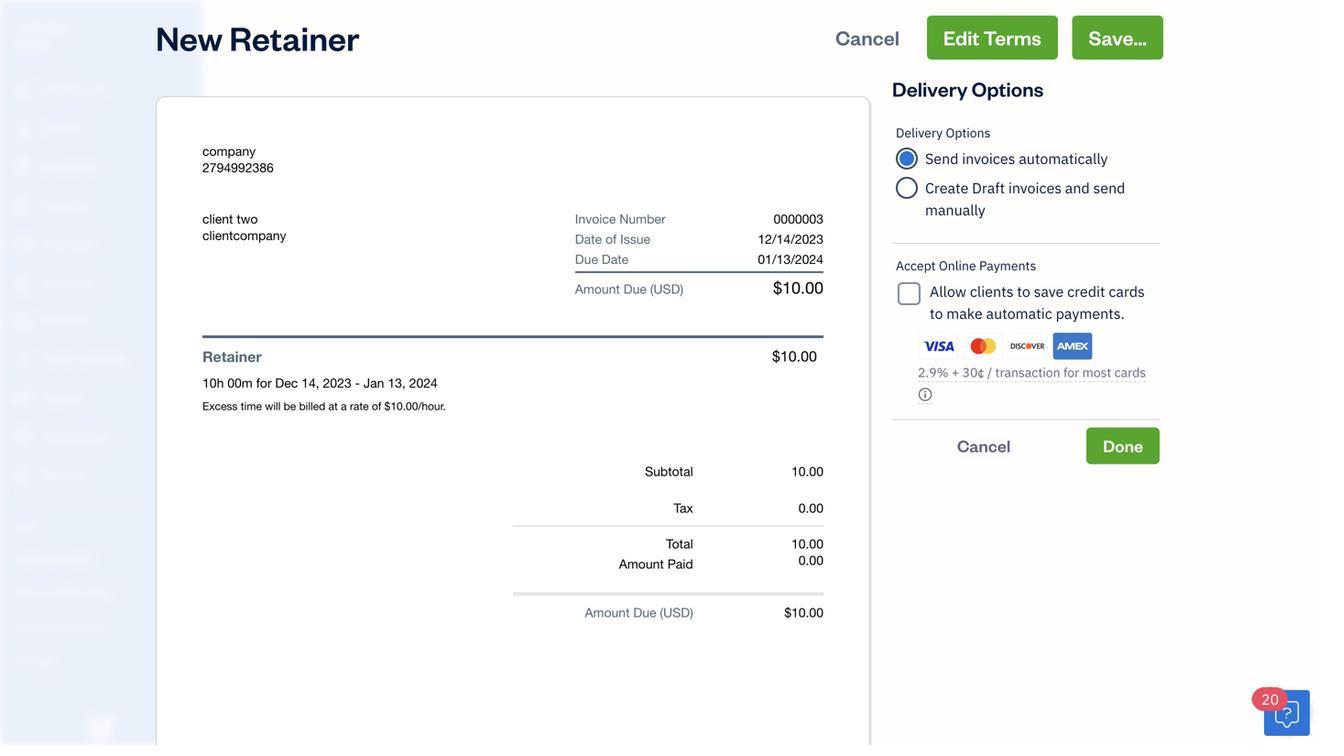 Task type: locate. For each thing, give the bounding box(es) containing it.
2 10.00 from the top
[[792, 536, 824, 551]]

to up "automatic"
[[1017, 282, 1031, 301]]

0 horizontal spatial company
[[15, 17, 71, 34]]

date down the invoice
[[575, 231, 602, 247]]

2 vertical spatial $10.00
[[785, 605, 824, 620]]

2.9%
[[918, 364, 949, 381]]

for
[[1064, 364, 1080, 381], [256, 375, 272, 390]]

clientcompany
[[203, 228, 286, 243]]

0 vertical spatial cards
[[1109, 282, 1145, 301]]

2023
[[323, 375, 352, 390]]

company inside company 2794992386
[[203, 143, 256, 159]]

of
[[606, 231, 617, 247]]

to down allow
[[930, 304, 943, 323]]

1 vertical spatial to
[[930, 304, 943, 323]]

for left "most"
[[1064, 364, 1080, 381]]

date down date of issue
[[602, 252, 629, 267]]

2.9% + 30¢ / transaction for most cards
[[918, 364, 1147, 381]]

0 horizontal spatial and
[[44, 584, 64, 599]]

online
[[939, 257, 977, 274]]

total amount paid
[[619, 536, 693, 571]]

2024
[[409, 375, 438, 390]]

1 horizontal spatial company
[[203, 143, 256, 159]]

2 0.00 from the top
[[799, 553, 824, 568]]

0 horizontal spatial cancel
[[836, 24, 900, 50]]

main element
[[0, 0, 247, 745]]

0 vertical spatial usd
[[654, 281, 680, 296]]

2794992386
[[203, 160, 274, 175]]

0.00
[[799, 500, 824, 515], [799, 553, 824, 568]]

0 vertical spatial (
[[650, 281, 654, 296]]

1 horizontal spatial and
[[1066, 178, 1090, 197]]

1 horizontal spatial to
[[1017, 282, 1031, 301]]

1 10.00 from the top
[[792, 464, 824, 479]]

amount inside "total amount paid"
[[619, 556, 664, 571]]

1 horizontal spatial for
[[1064, 364, 1080, 381]]

make
[[947, 304, 983, 323]]

invoices up draft
[[962, 149, 1016, 168]]

/
[[988, 364, 993, 381]]

invoices down send invoices automatically
[[1009, 178, 1062, 197]]

and
[[1066, 178, 1090, 197], [44, 584, 64, 599]]

bank
[[14, 618, 40, 633]]

10.00 for 10.00
[[792, 464, 824, 479]]

0 vertical spatial )
[[680, 281, 684, 296]]

0 horizontal spatial to
[[930, 304, 943, 323]]

1 horizontal spatial )
[[690, 605, 693, 620]]

due down "total amount paid"
[[634, 605, 657, 620]]

discover image
[[1009, 333, 1048, 360]]

amount left paid
[[619, 556, 664, 571]]

info image
[[918, 387, 933, 402]]

to
[[1017, 282, 1031, 301], [930, 304, 943, 323]]

company up owner
[[15, 17, 71, 34]]

project image
[[12, 312, 34, 331]]

Add a description (optional). text field
[[203, 399, 637, 413]]

items
[[14, 584, 42, 599]]

0 vertical spatial cancel button
[[819, 16, 916, 60]]

usd down number
[[654, 281, 680, 296]]

invoices
[[962, 149, 1016, 168], [1009, 178, 1062, 197]]

settings link
[[5, 644, 196, 676]]

0 vertical spatial 0.00
[[799, 500, 824, 515]]

0 vertical spatial and
[[1066, 178, 1090, 197]]

apps
[[14, 516, 41, 532]]

bank connections
[[14, 618, 108, 633]]

0.00 inside 10.00 0.00
[[799, 553, 824, 568]]

1 vertical spatial invoices
[[1009, 178, 1062, 197]]

amount
[[575, 281, 620, 296], [619, 556, 664, 571], [585, 605, 630, 620]]

1 vertical spatial delivery options
[[896, 124, 991, 141]]

edit
[[944, 24, 980, 50]]

delivery options inside delivery options option group
[[896, 124, 991, 141]]

cards right "most"
[[1115, 364, 1147, 381]]

save…
[[1089, 24, 1147, 50]]

1 vertical spatial and
[[44, 584, 64, 599]]

0 vertical spatial 10.00
[[792, 464, 824, 479]]

manually
[[926, 200, 986, 219]]

options up send
[[946, 124, 991, 141]]

and left send
[[1066, 178, 1090, 197]]

options down terms
[[972, 76, 1044, 102]]

estimate image
[[12, 159, 34, 177]]

0000003
[[774, 211, 824, 226]]

retainer
[[229, 16, 360, 59], [203, 348, 262, 365]]

01/13/2024
[[758, 252, 824, 267]]

number
[[620, 211, 666, 226]]

1 vertical spatial 0.00
[[799, 553, 824, 568]]

1 vertical spatial (
[[660, 605, 664, 620]]

and right items
[[44, 584, 64, 599]]

and inside create draft invoices and send manually
[[1066, 178, 1090, 197]]

amount down "total amount paid"
[[585, 605, 630, 620]]

delivery options
[[893, 76, 1044, 102], [896, 124, 991, 141]]

delivery options up send
[[896, 124, 991, 141]]

delivery down the 'edit'
[[893, 76, 968, 102]]

delivery
[[893, 76, 968, 102], [896, 124, 943, 141]]

amount due ( usd ) down "total amount paid"
[[585, 605, 693, 620]]

$10.00
[[773, 278, 824, 297], [773, 348, 817, 365], [785, 605, 824, 620]]

0 vertical spatial company
[[15, 17, 71, 34]]

(
[[650, 281, 654, 296], [660, 605, 664, 620]]

cards inside allow clients to save credit cards to make automatic payments.
[[1109, 282, 1145, 301]]

due
[[575, 252, 598, 267], [624, 281, 647, 296], [634, 605, 657, 620]]

due down due date
[[624, 281, 647, 296]]

two
[[237, 211, 258, 226]]

1 vertical spatial amount
[[619, 556, 664, 571]]

cards
[[1109, 282, 1145, 301], [1115, 364, 1147, 381]]

date
[[575, 231, 602, 247], [602, 252, 629, 267]]

1 vertical spatial cancel
[[958, 435, 1011, 457]]

team members
[[14, 550, 94, 565]]

total
[[666, 536, 693, 551]]

10.00
[[792, 464, 824, 479], [792, 536, 824, 551]]

( down "total amount paid"
[[660, 605, 664, 620]]

services
[[66, 584, 110, 599]]

0 vertical spatial amount
[[575, 281, 620, 296]]

company up 2794992386
[[203, 143, 256, 159]]

company inside main element
[[15, 17, 71, 34]]

cards right credit
[[1109, 282, 1145, 301]]

company
[[15, 17, 71, 34], [203, 143, 256, 159]]

1 vertical spatial options
[[946, 124, 991, 141]]

money image
[[12, 389, 34, 408]]

1 vertical spatial 10.00
[[792, 536, 824, 551]]

( down issue
[[650, 281, 654, 296]]

connections
[[42, 618, 108, 633]]

0 vertical spatial options
[[972, 76, 1044, 102]]

payments
[[980, 257, 1037, 274]]

0 vertical spatial to
[[1017, 282, 1031, 301]]

1 vertical spatial company
[[203, 143, 256, 159]]

due down date of issue
[[575, 252, 598, 267]]

transaction
[[996, 364, 1061, 381]]

payment image
[[12, 236, 34, 254]]

date of issue
[[575, 231, 651, 247]]

delivery up send
[[896, 124, 943, 141]]

2 vertical spatial amount
[[585, 605, 630, 620]]

1 vertical spatial )
[[690, 605, 693, 620]]

client
[[203, 211, 233, 226]]

mastercard image
[[964, 333, 1003, 360]]

delivery options down the 'edit'
[[893, 76, 1044, 102]]

items and services
[[14, 584, 110, 599]]

1 vertical spatial usd
[[664, 605, 690, 620]]

13,
[[388, 375, 406, 390]]

terms
[[984, 24, 1042, 50]]

)
[[680, 281, 684, 296], [690, 605, 693, 620]]

cancel button
[[819, 16, 916, 60], [893, 428, 1076, 464]]

amount due ( usd )
[[575, 281, 684, 296], [585, 605, 693, 620]]

for left dec
[[256, 375, 272, 390]]

bank connections link
[[5, 610, 196, 642]]

resource center badge image
[[1265, 690, 1310, 736]]

invoice
[[575, 211, 616, 226]]

1 vertical spatial delivery
[[896, 124, 943, 141]]

1 0.00 from the top
[[799, 500, 824, 515]]

1 vertical spatial $10.00
[[773, 348, 817, 365]]

expense image
[[12, 274, 34, 292]]

amount down due date
[[575, 281, 620, 296]]

usd down paid
[[664, 605, 690, 620]]

amount due ( usd ) down due date
[[575, 281, 684, 296]]

usd
[[654, 281, 680, 296], [664, 605, 690, 620]]

automatically
[[1019, 149, 1108, 168]]



Task type: vqa. For each thing, say whether or not it's contained in the screenshot.
the Internal
no



Task type: describe. For each thing, give the bounding box(es) containing it.
clients
[[970, 282, 1014, 301]]

send
[[1094, 178, 1126, 197]]

1 vertical spatial due
[[624, 281, 647, 296]]

american express image
[[1053, 333, 1093, 360]]

send invoices automatically
[[926, 149, 1108, 168]]

automatic
[[987, 304, 1053, 323]]

report image
[[12, 466, 34, 485]]

accept online payments
[[896, 257, 1037, 274]]

20
[[1262, 690, 1279, 709]]

dec
[[275, 375, 298, 390]]

visa image
[[919, 333, 959, 360]]

1 horizontal spatial cancel
[[958, 435, 1011, 457]]

done
[[1104, 435, 1144, 457]]

10h
[[203, 375, 224, 390]]

20 button
[[1253, 687, 1310, 736]]

payments.
[[1056, 304, 1125, 323]]

timer image
[[12, 351, 34, 369]]

team members link
[[5, 543, 196, 575]]

30¢
[[963, 364, 985, 381]]

-
[[355, 375, 360, 390]]

edit terms button
[[927, 16, 1058, 60]]

chart image
[[12, 428, 34, 446]]

2 vertical spatial due
[[634, 605, 657, 620]]

10h 00m for dec 14, 2023 - jan 13, 2024
[[203, 375, 438, 390]]

10.00 0.00
[[792, 536, 824, 568]]

save… button
[[1073, 16, 1164, 60]]

create
[[926, 178, 969, 197]]

0 horizontal spatial )
[[680, 281, 684, 296]]

1 vertical spatial cancel button
[[893, 428, 1076, 464]]

client two clientcompany
[[203, 211, 286, 243]]

jan
[[364, 375, 384, 390]]

delivery inside option group
[[896, 124, 943, 141]]

14,
[[302, 375, 319, 390]]

10.00 for 10.00 0.00
[[792, 536, 824, 551]]

freshbooks image
[[86, 716, 115, 738]]

edit terms
[[944, 24, 1042, 50]]

+
[[952, 364, 960, 381]]

send
[[926, 149, 959, 168]]

items and services link
[[5, 576, 196, 608]]

dashboard image
[[12, 82, 34, 100]]

company for delivery options
[[15, 17, 71, 34]]

0000003 button
[[690, 211, 824, 227]]

allow clients to save credit cards to make automatic payments.
[[930, 282, 1145, 323]]

subtotal
[[645, 464, 693, 479]]

tax
[[674, 500, 693, 515]]

due date
[[575, 252, 629, 267]]

new
[[156, 16, 223, 59]]

invoices inside create draft invoices and send manually
[[1009, 178, 1062, 197]]

apps link
[[5, 509, 196, 541]]

save
[[1034, 282, 1064, 301]]

done button
[[1087, 428, 1160, 464]]

0 horizontal spatial for
[[256, 375, 272, 390]]

team
[[14, 550, 43, 565]]

invoice number
[[575, 211, 666, 226]]

company owner
[[15, 17, 71, 51]]

0 vertical spatial delivery
[[893, 76, 968, 102]]

1 vertical spatial amount due ( usd )
[[585, 605, 693, 620]]

1 vertical spatial cards
[[1115, 364, 1147, 381]]

issue
[[620, 231, 651, 247]]

credit
[[1068, 282, 1106, 301]]

1 horizontal spatial (
[[660, 605, 664, 620]]

draft
[[972, 178, 1005, 197]]

new retainer
[[156, 16, 360, 59]]

0 vertical spatial retainer
[[229, 16, 360, 59]]

01/13/2024 button
[[744, 251, 839, 268]]

0 vertical spatial amount due ( usd )
[[575, 281, 684, 296]]

delivery options option group
[[896, 124, 1157, 221]]

invoice image
[[12, 197, 34, 215]]

company for accept online payments
[[203, 143, 256, 159]]

accept
[[896, 257, 936, 274]]

owner
[[15, 36, 51, 51]]

0 vertical spatial $10.00
[[773, 278, 824, 297]]

1 vertical spatial retainer
[[203, 348, 262, 365]]

0 vertical spatial invoices
[[962, 149, 1016, 168]]

allow
[[930, 282, 967, 301]]

0 vertical spatial date
[[575, 231, 602, 247]]

most
[[1083, 364, 1112, 381]]

client image
[[12, 120, 34, 138]]

options inside option group
[[946, 124, 991, 141]]

members
[[45, 550, 94, 565]]

company 2794992386
[[203, 143, 274, 175]]

create draft invoices and send manually
[[926, 178, 1126, 219]]

0 horizontal spatial (
[[650, 281, 654, 296]]

12/14/2023 button
[[705, 231, 839, 247]]

paid
[[668, 556, 693, 571]]

settings
[[14, 652, 56, 667]]

12/14/2023
[[758, 231, 824, 247]]

0 vertical spatial due
[[575, 252, 598, 267]]

0 vertical spatial cancel
[[836, 24, 900, 50]]

00m
[[227, 375, 253, 390]]

and inside items and services link
[[44, 584, 64, 599]]

1 vertical spatial date
[[602, 252, 629, 267]]

0 vertical spatial delivery options
[[893, 76, 1044, 102]]



